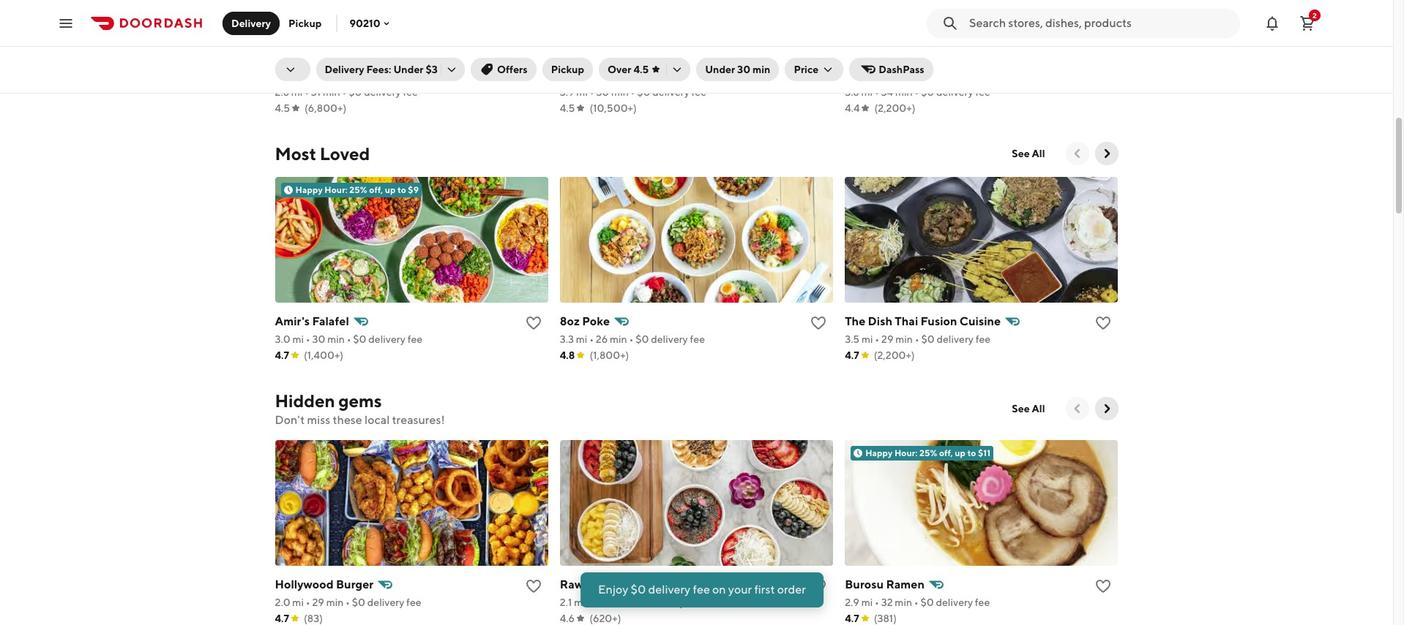 Task type: locate. For each thing, give the bounding box(es) containing it.
mi for rawberri
[[574, 597, 585, 609]]

delivery button
[[223, 11, 280, 35]]

2 horizontal spatial 30
[[737, 64, 750, 75]]

0 vertical spatial see all link
[[1003, 142, 1054, 165]]

0 vertical spatial pickup
[[288, 17, 322, 29]]

• left $0
[[626, 597, 631, 609]]

(2,200+) for the
[[874, 102, 915, 114]]

see all link left previous button of carousel icon
[[1003, 142, 1054, 165]]

25% for amir's falafel
[[349, 184, 367, 195]]

0 vertical spatial see
[[1012, 148, 1030, 160]]

2 next button of carousel image from the top
[[1099, 402, 1114, 417]]

1 all from the top
[[1032, 148, 1045, 160]]

1 vertical spatial off,
[[939, 448, 953, 459]]

mi right 3.9
[[576, 86, 588, 98]]

over 4.5
[[608, 64, 649, 75]]

• down 'box'
[[915, 86, 919, 98]]

1 under from the left
[[393, 64, 424, 75]]

1 horizontal spatial 29
[[881, 334, 893, 346]]

mi right 2.1
[[574, 597, 585, 609]]

min right 32
[[895, 597, 912, 609]]

fee for taco bell
[[403, 86, 418, 98]]

2.9 mi • 32 min • $​0 delivery fee
[[845, 597, 990, 609]]

min right 34
[[895, 86, 913, 98]]

min for rawberri
[[607, 597, 624, 609]]

0 vertical spatial off,
[[369, 184, 383, 195]]

4.5 for taco bell
[[275, 102, 290, 114]]

mi for mcdonald's
[[576, 86, 588, 98]]

2 horizontal spatial 4.5
[[634, 64, 649, 75]]

4.7 for burosu ramen
[[845, 614, 859, 625]]

mi right "3.0"
[[292, 334, 304, 346]]

all
[[1032, 148, 1045, 160], [1032, 403, 1045, 415]]

$​0 up gems
[[353, 334, 366, 346]]

min down falafel at the bottom
[[327, 334, 345, 346]]

0 horizontal spatial 30
[[312, 334, 325, 346]]

mi right 3.5
[[862, 334, 873, 346]]

30 for amir's falafel
[[312, 334, 325, 346]]

1 horizontal spatial delivery
[[325, 64, 364, 75]]

1 vertical spatial to
[[968, 448, 976, 459]]

fee
[[403, 86, 418, 98], [692, 86, 707, 98], [975, 86, 990, 98], [408, 334, 423, 346], [690, 334, 705, 346], [976, 334, 991, 346], [693, 583, 710, 597], [406, 597, 421, 609], [687, 597, 702, 609], [975, 597, 990, 609]]

happy
[[295, 184, 323, 195], [865, 448, 893, 459]]

hollywood burger
[[275, 578, 374, 592]]

hidden
[[275, 391, 335, 411]]

3.5 mi • 29 min • $​0 delivery fee
[[845, 334, 991, 346]]

gems
[[338, 391, 382, 411]]

mi right 3.3 on the bottom left of the page
[[576, 334, 587, 346]]

pickup for bottom pickup "button"
[[551, 64, 584, 75]]

1 vertical spatial next button of carousel image
[[1099, 402, 1114, 417]]

min for jack in the box
[[895, 86, 913, 98]]

2 horizontal spatial click to add this store to your saved list image
[[1095, 315, 1112, 332]]

0 horizontal spatial hour:
[[325, 184, 348, 195]]

min left price
[[753, 64, 770, 75]]

•
[[305, 86, 309, 98], [342, 86, 347, 98], [590, 86, 594, 98], [631, 86, 635, 98], [875, 86, 879, 98], [915, 86, 919, 98], [306, 334, 310, 346], [347, 334, 351, 346], [589, 334, 594, 346], [629, 334, 634, 346], [875, 334, 879, 346], [915, 334, 919, 346], [306, 597, 310, 609], [346, 597, 350, 609], [588, 597, 592, 609], [626, 597, 631, 609], [875, 597, 879, 609], [914, 597, 919, 609]]

see all link for the dish thai fusion cuisine
[[1003, 142, 1054, 165]]

delivery for rawberri
[[648, 597, 685, 609]]

next button of carousel image
[[1099, 146, 1114, 161], [1099, 402, 1114, 417]]

treasures!
[[392, 414, 445, 428]]

1 vertical spatial all
[[1032, 403, 1045, 415]]

2.1 mi • 37 min • $​0 delivery fee
[[560, 597, 702, 609]]

pickup up taco bell
[[288, 17, 322, 29]]

delivery for taco bell
[[364, 86, 401, 98]]

delivery
[[364, 86, 401, 98], [652, 86, 689, 98], [936, 86, 973, 98], [368, 334, 405, 346], [651, 334, 688, 346], [937, 334, 974, 346], [648, 583, 691, 597], [367, 597, 404, 609], [648, 597, 685, 609], [936, 597, 973, 609]]

0 horizontal spatial 25%
[[349, 184, 367, 195]]

(2,200+) down 3.5 mi • 29 min • $​0 delivery fee
[[874, 350, 915, 362]]

3.0 mi • 30 min • $​0 delivery fee
[[275, 334, 423, 346]]

mi right 2.8 on the top of the page
[[291, 86, 303, 98]]

4.6
[[560, 614, 575, 625]]

mi right 2.0
[[292, 597, 304, 609]]

mi right 3.8
[[861, 86, 873, 98]]

taco
[[275, 67, 301, 81]]

1 horizontal spatial to
[[968, 448, 976, 459]]

delivery for mcdonald's
[[652, 86, 689, 98]]

0 vertical spatial 29
[[881, 334, 893, 346]]

0 vertical spatial (2,200+)
[[874, 102, 915, 114]]

2 see all link from the top
[[1003, 398, 1054, 421]]

29 up the (83)
[[312, 597, 324, 609]]

dish
[[868, 315, 892, 329]]

all for burosu ramen
[[1032, 403, 1045, 415]]

0 horizontal spatial 4.5
[[275, 102, 290, 114]]

30
[[737, 64, 750, 75], [596, 86, 609, 98], [312, 334, 325, 346]]

1 horizontal spatial pickup button
[[542, 58, 593, 81]]

to left the $11
[[968, 448, 976, 459]]

$​0 for hollywood burger
[[352, 597, 365, 609]]

up left "$9"
[[385, 184, 396, 195]]

2.1
[[560, 597, 572, 609]]

1 horizontal spatial off,
[[939, 448, 953, 459]]

min for mcdonald's
[[611, 86, 629, 98]]

fee for jack in the box
[[975, 86, 990, 98]]

• up (6,800+)
[[342, 86, 347, 98]]

min right 26
[[610, 334, 627, 346]]

2 vertical spatial 30
[[312, 334, 325, 346]]

$​0 down ramen
[[921, 597, 934, 609]]

fee for the dish thai fusion cuisine
[[976, 334, 991, 346]]

0 horizontal spatial to
[[397, 184, 406, 195]]

1 vertical spatial up
[[955, 448, 966, 459]]

min for amir's falafel
[[327, 334, 345, 346]]

next button of carousel image right previous button of carousel icon
[[1099, 146, 1114, 161]]

• down burger
[[346, 597, 350, 609]]

the dish thai fusion cuisine
[[845, 315, 1001, 329]]

0 horizontal spatial delivery
[[231, 17, 271, 29]]

0 horizontal spatial 29
[[312, 597, 324, 609]]

4.7 for the dish thai fusion cuisine
[[845, 350, 859, 362]]

fee for 8oz poke
[[690, 334, 705, 346]]

1 horizontal spatial hour:
[[895, 448, 918, 459]]

all left previous button of carousel image
[[1032, 403, 1045, 415]]

$​0 for mcdonald's
[[637, 86, 650, 98]]

bell
[[303, 67, 324, 81]]

2.8
[[275, 86, 289, 98]]

1 vertical spatial pickup
[[551, 64, 584, 75]]

1 horizontal spatial up
[[955, 448, 966, 459]]

25% for burosu ramen
[[919, 448, 937, 459]]

1 vertical spatial delivery
[[325, 64, 364, 75]]

pickup
[[288, 17, 322, 29], [551, 64, 584, 75]]

hour: for ramen
[[895, 448, 918, 459]]

25% left the $11
[[919, 448, 937, 459]]

0 horizontal spatial happy
[[295, 184, 323, 195]]

4.5 for mcdonald's
[[560, 102, 575, 114]]

$​0 right enjoy
[[633, 597, 646, 609]]

37
[[594, 597, 605, 609]]

see all left previous button of carousel image
[[1012, 403, 1045, 415]]

1 horizontal spatial 4.5
[[560, 102, 575, 114]]

2 see from the top
[[1012, 403, 1030, 415]]

delivery inside button
[[231, 17, 271, 29]]

$3
[[426, 64, 438, 75]]

up left the $11
[[955, 448, 966, 459]]

2.8 mi • 31 min • $​0 delivery fee
[[275, 86, 418, 98]]

off, for amir's falafel
[[369, 184, 383, 195]]

1 vertical spatial 25%
[[919, 448, 937, 459]]

min up (10,500+)
[[611, 86, 629, 98]]

2 all from the top
[[1032, 403, 1045, 415]]

min right 37
[[607, 597, 624, 609]]

click to add this store to your saved list image for falafel
[[525, 315, 542, 332]]

price
[[794, 64, 819, 75]]

$​0
[[349, 86, 362, 98], [637, 86, 650, 98], [921, 86, 934, 98], [353, 334, 366, 346], [636, 334, 649, 346], [921, 334, 935, 346], [352, 597, 365, 609], [633, 597, 646, 609], [921, 597, 934, 609]]

2.0 mi • 29 min • $​0 delivery fee
[[275, 597, 421, 609]]

0 vertical spatial delivery
[[231, 17, 271, 29]]

1 horizontal spatial 25%
[[919, 448, 937, 459]]

$​0 for the dish thai fusion cuisine
[[921, 334, 935, 346]]

off, left "$9"
[[369, 184, 383, 195]]

pickup button up 3.9
[[542, 58, 593, 81]]

0 vertical spatial 25%
[[349, 184, 367, 195]]

min right 31
[[323, 86, 340, 98]]

next button of carousel image for the dish thai fusion cuisine
[[1099, 146, 1114, 161]]

pickup button up taco bell
[[280, 11, 330, 35]]

90210 button
[[350, 17, 392, 29]]

1 vertical spatial happy
[[865, 448, 893, 459]]

fee for hollywood burger
[[406, 597, 421, 609]]

burosu ramen
[[845, 578, 925, 592]]

mi right 2.9
[[861, 597, 873, 609]]

mi
[[291, 86, 303, 98], [576, 86, 588, 98], [861, 86, 873, 98], [292, 334, 304, 346], [576, 334, 587, 346], [862, 334, 873, 346], [292, 597, 304, 609], [574, 597, 585, 609], [861, 597, 873, 609]]

0 vertical spatial all
[[1032, 148, 1045, 160]]

under
[[393, 64, 424, 75], [705, 64, 735, 75]]

4.7 down 2.0
[[275, 614, 289, 625]]

off,
[[369, 184, 383, 195], [939, 448, 953, 459]]

min for 8oz poke
[[610, 334, 627, 346]]

up
[[385, 184, 396, 195], [955, 448, 966, 459]]

to
[[397, 184, 406, 195], [968, 448, 976, 459]]

4.7 down "3.0"
[[275, 350, 289, 362]]

1 vertical spatial pickup button
[[542, 58, 593, 81]]

see
[[1012, 148, 1030, 160], [1012, 403, 1030, 415]]

0 vertical spatial pickup button
[[280, 11, 330, 35]]

see left previous button of carousel icon
[[1012, 148, 1030, 160]]

1 vertical spatial see all
[[1012, 403, 1045, 415]]

1 vertical spatial 30
[[596, 86, 609, 98]]

$9
[[408, 184, 419, 195]]

see all left previous button of carousel icon
[[1012, 148, 1045, 160]]

(2,200+)
[[874, 102, 915, 114], [874, 350, 915, 362]]

see all link
[[1003, 142, 1054, 165], [1003, 398, 1054, 421]]

mi for jack in the box
[[861, 86, 873, 98]]

0 vertical spatial next button of carousel image
[[1099, 146, 1114, 161]]

(620+)
[[589, 614, 621, 625]]

jack in the box
[[845, 67, 927, 81]]

the
[[845, 315, 866, 329]]

25% down loved
[[349, 184, 367, 195]]

$​0 down over 4.5 button
[[637, 86, 650, 98]]

1 vertical spatial see all link
[[1003, 398, 1054, 421]]

1 horizontal spatial pickup
[[551, 64, 584, 75]]

up for amir's falafel
[[385, 184, 396, 195]]

30 left price
[[737, 64, 750, 75]]

1 horizontal spatial happy
[[865, 448, 893, 459]]

1 see all from the top
[[1012, 148, 1045, 160]]

2 under from the left
[[705, 64, 735, 75]]

$​0 right 26
[[636, 334, 649, 346]]

under 30 min button
[[696, 58, 779, 81]]

in
[[872, 67, 882, 81]]

1 vertical spatial 29
[[312, 597, 324, 609]]

see for burosu ramen
[[1012, 403, 1030, 415]]

min for taco bell
[[323, 86, 340, 98]]

miss
[[307, 414, 330, 428]]

1 vertical spatial see
[[1012, 403, 1030, 415]]

delivery for delivery fees: under $3
[[325, 64, 364, 75]]

mi for burosu ramen
[[861, 597, 873, 609]]

(2,200+) down 34
[[874, 102, 915, 114]]

$​0 down delivery fees: under $3 on the top left
[[349, 86, 362, 98]]

3 items, open order cart image
[[1299, 14, 1316, 32]]

min inside the "under 30 min" "button"
[[753, 64, 770, 75]]

fee for amir's falafel
[[408, 334, 423, 346]]

• left 31
[[305, 86, 309, 98]]

min for the dish thai fusion cuisine
[[896, 334, 913, 346]]

local
[[365, 414, 390, 428]]

0 horizontal spatial pickup
[[288, 17, 322, 29]]

pickup up 3.9
[[551, 64, 584, 75]]

off, left the $11
[[939, 448, 953, 459]]

1 vertical spatial (2,200+)
[[874, 350, 915, 362]]

$​0 down burger
[[352, 597, 365, 609]]

4.5 right over
[[634, 64, 649, 75]]

0 vertical spatial to
[[397, 184, 406, 195]]

1 see from the top
[[1012, 148, 1030, 160]]

• down over 4.5
[[631, 86, 635, 98]]

0 vertical spatial see all
[[1012, 148, 1045, 160]]

see all link left previous button of carousel image
[[1003, 398, 1054, 421]]

click to add this store to your saved list image for 8oz poke
[[810, 315, 827, 332]]

0 vertical spatial hour:
[[325, 184, 348, 195]]

4.5 down 2.8 on the top of the page
[[275, 102, 290, 114]]

30 up (1,400+)
[[312, 334, 325, 346]]

30 up (10,500+)
[[596, 86, 609, 98]]

1 next button of carousel image from the top
[[1099, 146, 1114, 161]]

fee for mcdonald's
[[692, 86, 707, 98]]

see left previous button of carousel image
[[1012, 403, 1030, 415]]

click to add this store to your saved list image
[[525, 315, 542, 332], [1095, 315, 1112, 332], [810, 578, 827, 596]]

1 vertical spatial hour:
[[895, 448, 918, 459]]

• right 26
[[629, 334, 634, 346]]

29 down dish
[[881, 334, 893, 346]]

0 vertical spatial 30
[[737, 64, 750, 75]]

(6,800+)
[[305, 102, 346, 114]]

$​0 down the dish thai fusion cuisine
[[921, 334, 935, 346]]

min down thai
[[896, 334, 913, 346]]

all left previous button of carousel icon
[[1032, 148, 1045, 160]]

$​0 down 'box'
[[921, 86, 934, 98]]

2 see all from the top
[[1012, 403, 1045, 415]]

see all link for burosu ramen
[[1003, 398, 1054, 421]]

4.7 down 2.9
[[845, 614, 859, 625]]

0 horizontal spatial under
[[393, 64, 424, 75]]

4.5 down 3.9
[[560, 102, 575, 114]]

3.8
[[845, 86, 859, 98]]

0 vertical spatial happy
[[295, 184, 323, 195]]

rawberri
[[560, 578, 609, 592]]

4.7 down 3.5
[[845, 350, 859, 362]]

see all
[[1012, 148, 1045, 160], [1012, 403, 1045, 415]]

0 vertical spatial up
[[385, 184, 396, 195]]

these
[[333, 414, 362, 428]]

• up the (83)
[[306, 597, 310, 609]]

click to add this store to your saved list image for dish
[[1095, 315, 1112, 332]]

3.9 mi • 30 min • $​0 delivery fee
[[560, 86, 707, 98]]

see all for burosu ramen
[[1012, 403, 1045, 415]]

1 horizontal spatial under
[[705, 64, 735, 75]]

enjoy $0 delivery fee on your first order
[[598, 583, 806, 597]]

1 see all link from the top
[[1003, 142, 1054, 165]]

3.0
[[275, 334, 290, 346]]

0 horizontal spatial off,
[[369, 184, 383, 195]]

• down dish
[[875, 334, 879, 346]]

most
[[275, 143, 316, 164]]

click to add this store to your saved list image
[[525, 67, 542, 85], [810, 67, 827, 85], [810, 315, 827, 332], [525, 578, 542, 596], [1095, 578, 1112, 596]]

happy for burosu
[[865, 448, 893, 459]]

mi for the dish thai fusion cuisine
[[862, 334, 873, 346]]

next button of carousel image right previous button of carousel image
[[1099, 402, 1114, 417]]

1 horizontal spatial 30
[[596, 86, 609, 98]]

hour:
[[325, 184, 348, 195], [895, 448, 918, 459]]

min down hollywood burger on the bottom
[[326, 597, 344, 609]]

0 horizontal spatial up
[[385, 184, 396, 195]]

delivery fees: under $3
[[325, 64, 438, 75]]

ramen
[[886, 578, 925, 592]]

amir's falafel
[[275, 315, 349, 329]]

$​0 for taco bell
[[349, 86, 362, 98]]

0 horizontal spatial click to add this store to your saved list image
[[525, 315, 542, 332]]

to left "$9"
[[397, 184, 406, 195]]



Task type: describe. For each thing, give the bounding box(es) containing it.
$​0 for amir's falafel
[[353, 334, 366, 346]]

• down the dish thai fusion cuisine
[[915, 334, 919, 346]]

the
[[885, 67, 903, 81]]

falafel
[[312, 315, 349, 329]]

hour: for falafel
[[325, 184, 348, 195]]

most loved link
[[275, 142, 370, 165]]

click to add this store to your saved list image for hollywood burger
[[525, 578, 542, 596]]

off, for burosu ramen
[[939, 448, 953, 459]]

all for the dish thai fusion cuisine
[[1032, 148, 1045, 160]]

$​0 for jack in the box
[[921, 86, 934, 98]]

click to add this store to your saved list image for mcdonald's
[[810, 67, 827, 85]]

29 for burger
[[312, 597, 324, 609]]

min for hollywood burger
[[326, 597, 344, 609]]

4.5 inside button
[[634, 64, 649, 75]]

loved
[[320, 143, 370, 164]]

3.5
[[845, 334, 860, 346]]

pickup for the leftmost pickup "button"
[[288, 17, 322, 29]]

amir's
[[275, 315, 310, 329]]

3.8 mi • 34 min • $​0 delivery fee
[[845, 86, 990, 98]]

offers
[[497, 64, 528, 75]]

2 button
[[1293, 8, 1322, 38]]

29 for dish
[[881, 334, 893, 346]]

$​0 for burosu ramen
[[921, 597, 934, 609]]

0 horizontal spatial pickup button
[[280, 11, 330, 35]]

to for burosu ramen
[[968, 448, 976, 459]]

under inside "button"
[[705, 64, 735, 75]]

• left 32
[[875, 597, 879, 609]]

taco bell
[[275, 67, 324, 81]]

click to add this store to your saved list image for burosu ramen
[[1095, 578, 1112, 596]]

over
[[608, 64, 631, 75]]

fee for rawberri
[[687, 597, 702, 609]]

• down ramen
[[914, 597, 919, 609]]

notification bell image
[[1264, 14, 1281, 32]]

3.3
[[560, 334, 574, 346]]

hidden gems don't miss these local treasures!
[[275, 391, 445, 428]]

delivery for the dish thai fusion cuisine
[[937, 334, 974, 346]]

90210
[[350, 17, 380, 29]]

(1,800+)
[[590, 350, 629, 362]]

4.7 for amir's falafel
[[275, 350, 289, 362]]

1 horizontal spatial click to add this store to your saved list image
[[810, 578, 827, 596]]

to for amir's falafel
[[397, 184, 406, 195]]

(10,500+)
[[590, 102, 637, 114]]

offers button
[[471, 58, 536, 81]]

happy for amir's
[[295, 184, 323, 195]]

min for burosu ramen
[[895, 597, 912, 609]]

4.7 for hollywood burger
[[275, 614, 289, 625]]

4.8
[[560, 350, 575, 362]]

4.4
[[845, 102, 860, 114]]

32
[[881, 597, 893, 609]]

most loved
[[275, 143, 370, 164]]

see all for the dish thai fusion cuisine
[[1012, 148, 1045, 160]]

delivery for burosu ramen
[[936, 597, 973, 609]]

• down mcdonald's
[[590, 86, 594, 98]]

dashpass button
[[849, 58, 933, 81]]

happy hour: 25% off, up to $11
[[865, 448, 991, 459]]

• left 37
[[588, 597, 592, 609]]

jack
[[845, 67, 870, 81]]

30 for mcdonald's
[[596, 86, 609, 98]]

fees:
[[366, 64, 391, 75]]

2
[[1313, 11, 1317, 19]]

first
[[754, 583, 775, 597]]

• down amir's falafel
[[306, 334, 310, 346]]

cuisine
[[960, 315, 1001, 329]]

2.9
[[845, 597, 859, 609]]

on
[[712, 583, 726, 597]]

hollywood
[[275, 578, 334, 592]]

8oz poke
[[560, 315, 610, 329]]

$0
[[631, 583, 646, 597]]

30 inside "button"
[[737, 64, 750, 75]]

burger
[[336, 578, 374, 592]]

3.9
[[560, 86, 574, 98]]

under 30 min
[[705, 64, 770, 75]]

• left 34
[[875, 86, 879, 98]]

delivery for delivery
[[231, 17, 271, 29]]

open menu image
[[57, 14, 75, 32]]

(2,200+) for thai
[[874, 350, 915, 362]]

mcdonald's
[[560, 67, 625, 81]]

Store search: begin typing to search for stores available on DoorDash text field
[[969, 15, 1231, 31]]

(381)
[[874, 614, 897, 625]]

mi for 8oz poke
[[576, 334, 587, 346]]

8oz
[[560, 315, 580, 329]]

• left 26
[[589, 334, 594, 346]]

(83)
[[304, 614, 323, 625]]

price button
[[785, 58, 844, 81]]

$11
[[978, 448, 991, 459]]

mi for amir's falafel
[[292, 334, 304, 346]]

31
[[311, 86, 321, 98]]

fusion
[[921, 315, 957, 329]]

see for the dish thai fusion cuisine
[[1012, 148, 1030, 160]]

over 4.5 button
[[599, 58, 690, 81]]

order
[[777, 583, 806, 597]]

delivery for amir's falafel
[[368, 334, 405, 346]]

box
[[906, 67, 927, 81]]

enjoy
[[598, 583, 628, 597]]

delivery for 8oz poke
[[651, 334, 688, 346]]

26
[[596, 334, 608, 346]]

previous button of carousel image
[[1070, 402, 1085, 417]]

mi for taco bell
[[291, 86, 303, 98]]

fee for burosu ramen
[[975, 597, 990, 609]]

34
[[881, 86, 893, 98]]

• down falafel at the bottom
[[347, 334, 351, 346]]

thai
[[895, 315, 918, 329]]

delivery for hollywood burger
[[367, 597, 404, 609]]

happy hour: 25% off, up to $9
[[295, 184, 419, 195]]

burosu
[[845, 578, 884, 592]]

up for burosu ramen
[[955, 448, 966, 459]]

delivery for jack in the box
[[936, 86, 973, 98]]

click to add this store to your saved list image for taco bell
[[525, 67, 542, 85]]

poke
[[582, 315, 610, 329]]

$​0 for rawberri
[[633, 597, 646, 609]]

dashpass
[[879, 64, 924, 75]]

3.3 mi • 26 min • $​0 delivery fee
[[560, 334, 705, 346]]

your
[[728, 583, 752, 597]]

$​0 for 8oz poke
[[636, 334, 649, 346]]

previous button of carousel image
[[1070, 146, 1085, 161]]

(1,400+)
[[304, 350, 343, 362]]

next button of carousel image for burosu ramen
[[1099, 402, 1114, 417]]

2.0
[[275, 597, 290, 609]]

mi for hollywood burger
[[292, 597, 304, 609]]



Task type: vqa. For each thing, say whether or not it's contained in the screenshot.
Deals: Spend $55, save $8
no



